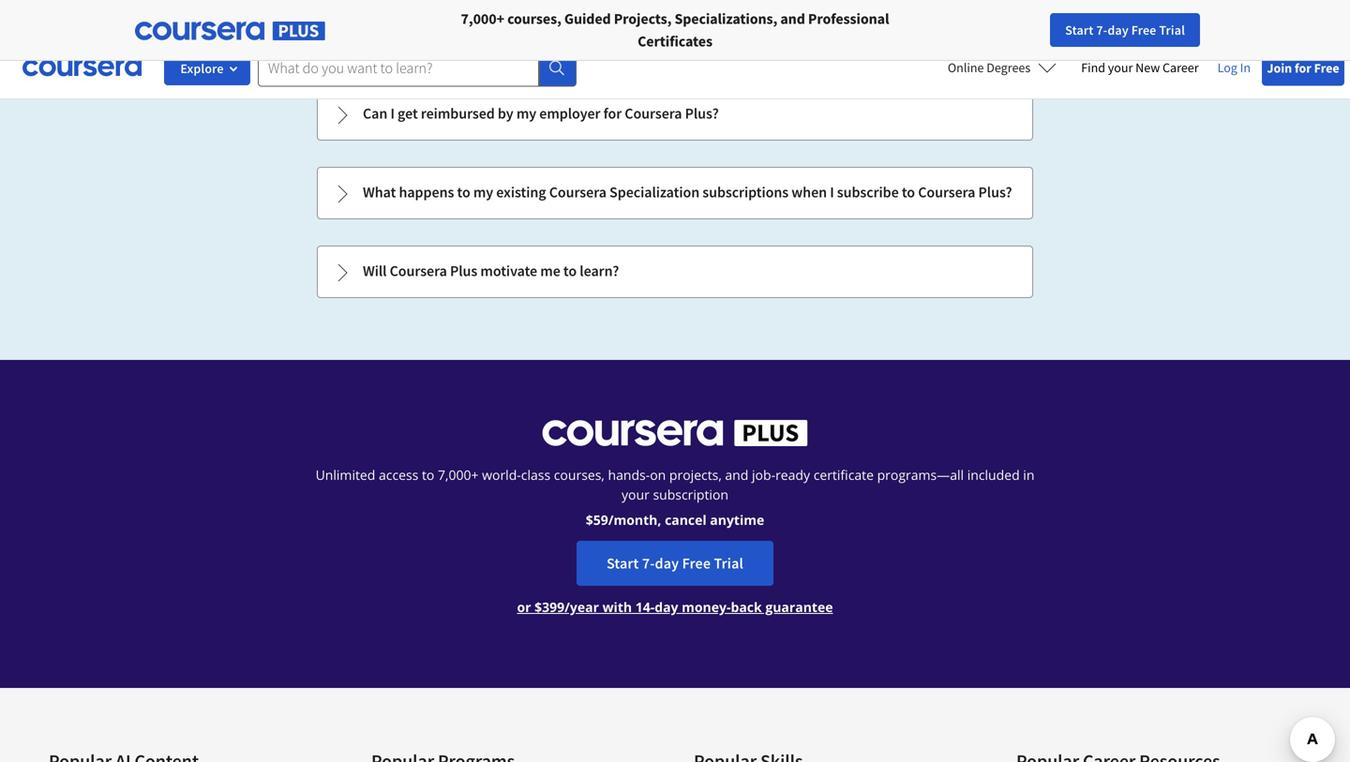Task type: locate. For each thing, give the bounding box(es) containing it.
1 vertical spatial day
[[655, 554, 679, 573]]

your inside unlimited access to 7,000+ world-class courses, hands-on projects, and job-ready certificate programs—all included in your subscription
[[622, 486, 650, 504]]

free up new
[[1132, 22, 1157, 38]]

1 vertical spatial 7-
[[642, 554, 655, 573]]

coursera plus image for courses,
[[135, 22, 325, 40]]

1 horizontal spatial for
[[1295, 60, 1312, 76]]

start 7-day free trial button
[[1051, 13, 1201, 47], [577, 541, 774, 586]]

i left get
[[391, 104, 395, 123]]

to right 'access'
[[422, 466, 435, 484]]

your down the hands-
[[622, 486, 650, 504]]

0 horizontal spatial and
[[725, 466, 749, 484]]

7,000+ inside 7,000+ courses, guided projects, specializations, and professional certificates
[[461, 9, 505, 28]]

my right by
[[517, 104, 537, 123]]

0 horizontal spatial for
[[604, 104, 622, 123]]

or $399 /year with 14-day money-back guarantee
[[517, 598, 833, 616]]

1 vertical spatial and
[[725, 466, 749, 484]]

access
[[379, 466, 419, 484]]

my left existing
[[474, 183, 494, 202]]

plus
[[450, 262, 478, 280]]

1 vertical spatial my
[[474, 183, 494, 202]]

1 vertical spatial plus?
[[979, 183, 1013, 202]]

your right find
[[1108, 59, 1133, 76]]

1 horizontal spatial trial
[[1160, 22, 1186, 38]]

and
[[781, 9, 806, 28], [725, 466, 749, 484]]

for for universities
[[278, 9, 298, 28]]

can i get reimbursed by my employer for coursera plus? button
[[318, 89, 1033, 140]]

happens
[[399, 183, 454, 202]]

my inside dropdown button
[[474, 183, 494, 202]]

subscriptions
[[703, 183, 789, 202]]

plus?
[[685, 104, 719, 123], [979, 183, 1013, 202]]

universities
[[301, 9, 375, 28]]

7- up 14- at the bottom left of the page
[[642, 554, 655, 573]]

included
[[968, 466, 1020, 484]]

2 horizontal spatial free
[[1315, 60, 1340, 76]]

with
[[603, 598, 632, 616]]

i inside what happens to my existing coursera specialization subscriptions when i subscribe to coursera plus? dropdown button
[[830, 183, 834, 202]]

1 horizontal spatial i
[[830, 183, 834, 202]]

degrees
[[987, 59, 1031, 76]]

1 vertical spatial start 7-day free trial
[[607, 554, 744, 573]]

my inside 'dropdown button'
[[517, 104, 537, 123]]

0 horizontal spatial start 7-day free trial
[[607, 554, 744, 573]]

guarantee
[[766, 598, 833, 616]]

day left money-
[[655, 598, 679, 616]]

1 horizontal spatial start
[[1066, 22, 1094, 38]]

start 7-day free trial up the or $399 /year with 14-day money-back guarantee
[[607, 554, 744, 573]]

free up money-
[[682, 554, 711, 573]]

7,000+ courses, guided projects, specializations, and professional certificates
[[461, 9, 890, 51]]

0 vertical spatial start 7-day free trial
[[1066, 22, 1186, 38]]

log
[[1218, 59, 1238, 76]]

in
[[1241, 59, 1251, 76]]

free
[[1132, 22, 1157, 38], [1315, 60, 1340, 76], [682, 554, 711, 573]]

start up find
[[1066, 22, 1094, 38]]

1 vertical spatial courses,
[[554, 466, 605, 484]]

to inside dropdown button
[[564, 262, 577, 280]]

day up find your new career
[[1108, 22, 1129, 38]]

1 horizontal spatial coursera plus image
[[543, 420, 808, 446]]

join
[[1267, 60, 1293, 76]]

start
[[1066, 22, 1094, 38], [607, 554, 639, 573]]

1 vertical spatial coursera plus image
[[543, 420, 808, 446]]

courses, right class
[[554, 466, 605, 484]]

1 vertical spatial trial
[[714, 554, 744, 573]]

day
[[1108, 22, 1129, 38], [655, 554, 679, 573], [655, 598, 679, 616]]

explore button
[[164, 52, 250, 85]]

what happens to my existing coursera specialization subscriptions when i subscribe to coursera plus?
[[363, 183, 1013, 202]]

certificate
[[814, 466, 874, 484]]

to right me
[[564, 262, 577, 280]]

to right happens at the top of the page
[[457, 183, 471, 202]]

courses,
[[508, 9, 562, 28], [554, 466, 605, 484]]

coursera inside dropdown button
[[390, 262, 447, 280]]

footer
[[0, 673, 1351, 763]]

trial down anytime
[[714, 554, 744, 573]]

1 horizontal spatial and
[[781, 9, 806, 28]]

courses, left guided
[[508, 9, 562, 28]]

/year
[[565, 598, 599, 616]]

join for free
[[1267, 60, 1340, 76]]

for businesses
[[155, 9, 248, 28]]

for right join
[[1295, 60, 1312, 76]]

reimbursed
[[421, 104, 495, 123]]

will coursera plus motivate me to learn?
[[363, 262, 619, 280]]

0 vertical spatial day
[[1108, 22, 1129, 38]]

and left professional
[[781, 9, 806, 28]]

0 vertical spatial and
[[781, 9, 806, 28]]

0 horizontal spatial start
[[607, 554, 639, 573]]

coursera plus image
[[135, 22, 325, 40], [543, 420, 808, 446]]

specializations,
[[675, 9, 778, 28]]

to right subscribe
[[902, 183, 915, 202]]

my
[[517, 104, 537, 123], [474, 183, 494, 202]]

programs—all
[[878, 466, 964, 484]]

for left businesses
[[155, 9, 176, 28]]

free inside join for free "link"
[[1315, 60, 1340, 76]]

online degrees button
[[933, 47, 1072, 88]]

1 vertical spatial i
[[830, 183, 834, 202]]

unlimited access to 7,000+ world-class courses, hands-on projects, and job-ready certificate programs—all included in your subscription
[[316, 466, 1035, 504]]

1 vertical spatial your
[[622, 486, 650, 504]]

14-
[[636, 598, 655, 616]]

0 vertical spatial 7,000+
[[461, 9, 505, 28]]

2 vertical spatial free
[[682, 554, 711, 573]]

start 7-day free trial
[[1066, 22, 1186, 38], [607, 554, 744, 573]]

1 vertical spatial for
[[604, 104, 622, 123]]

for left universities
[[278, 9, 298, 28]]

0 vertical spatial start 7-day free trial button
[[1051, 13, 1201, 47]]

0 vertical spatial start
[[1066, 22, 1094, 38]]

0 horizontal spatial plus?
[[685, 104, 719, 123]]

0 vertical spatial for
[[1295, 60, 1312, 76]]

1 vertical spatial 7,000+
[[438, 466, 479, 484]]

on
[[650, 466, 666, 484]]

1 vertical spatial start
[[607, 554, 639, 573]]

$399
[[535, 598, 565, 616]]

plus? inside dropdown button
[[979, 183, 1013, 202]]

list
[[315, 0, 1036, 300]]

day up the or $399 /year with 14-day money-back guarantee
[[655, 554, 679, 573]]

start 7-day free trial button up the or $399 /year with 14-day money-back guarantee
[[577, 541, 774, 586]]

start 7-day free trial up find your new career
[[1066, 22, 1186, 38]]

your
[[1108, 59, 1133, 76], [622, 486, 650, 504]]

1 for from the left
[[155, 9, 176, 28]]

coursera plus image up explore dropdown button
[[135, 22, 325, 40]]

0 vertical spatial coursera plus image
[[135, 22, 325, 40]]

0 horizontal spatial for
[[155, 9, 176, 28]]

0 horizontal spatial i
[[391, 104, 395, 123]]

0 horizontal spatial trial
[[714, 554, 744, 573]]

0 vertical spatial plus?
[[685, 104, 719, 123]]

0 horizontal spatial 7-
[[642, 554, 655, 573]]

free right join
[[1315, 60, 1340, 76]]

0 vertical spatial courses,
[[508, 9, 562, 28]]

0 horizontal spatial start 7-day free trial button
[[577, 541, 774, 586]]

for inside can i get reimbursed by my employer for coursera plus? 'dropdown button'
[[604, 104, 622, 123]]

2 for from the left
[[278, 9, 298, 28]]

0 vertical spatial i
[[391, 104, 395, 123]]

motivate
[[481, 262, 538, 280]]

0 vertical spatial your
[[1108, 59, 1133, 76]]

0 horizontal spatial coursera plus image
[[135, 22, 325, 40]]

for for businesses
[[155, 9, 176, 28]]

world-
[[482, 466, 521, 484]]

7- up find
[[1097, 22, 1108, 38]]

start 7-day free trial button up find your new career
[[1051, 13, 1201, 47]]

for
[[155, 9, 176, 28], [278, 9, 298, 28]]

professional
[[808, 9, 890, 28]]

i
[[391, 104, 395, 123], [830, 183, 834, 202]]

coursera right will
[[390, 262, 447, 280]]

1 horizontal spatial your
[[1108, 59, 1133, 76]]

will
[[363, 262, 387, 280]]

1 horizontal spatial plus?
[[979, 183, 1013, 202]]

0 vertical spatial 7-
[[1097, 22, 1108, 38]]

1 horizontal spatial 7-
[[1097, 22, 1108, 38]]

coursera
[[625, 104, 682, 123], [549, 183, 607, 202], [918, 183, 976, 202], [390, 262, 447, 280]]

projects,
[[614, 9, 672, 28]]

0 vertical spatial my
[[517, 104, 537, 123]]

existing
[[496, 183, 546, 202]]

None search field
[[258, 49, 577, 87]]

7-
[[1097, 22, 1108, 38], [642, 554, 655, 573]]

$59 /month, cancel anytime
[[586, 511, 765, 529]]

explore
[[180, 60, 224, 77]]

What do you want to learn? text field
[[258, 49, 539, 87]]

can
[[363, 104, 388, 123]]

0 horizontal spatial your
[[622, 486, 650, 504]]

when
[[792, 183, 827, 202]]

online
[[948, 59, 984, 76]]

guided
[[565, 9, 611, 28]]

0 horizontal spatial free
[[682, 554, 711, 573]]

cancel
[[665, 511, 707, 529]]

1 horizontal spatial start 7-day free trial
[[1066, 22, 1186, 38]]

coursera inside 'dropdown button'
[[625, 104, 682, 123]]

7,000+
[[461, 9, 505, 28], [438, 466, 479, 484]]

1 horizontal spatial for
[[278, 9, 298, 28]]

and left job-
[[725, 466, 749, 484]]

courses, inside 7,000+ courses, guided projects, specializations, and professional certificates
[[508, 9, 562, 28]]

governments
[[425, 9, 513, 28]]

trial for right start 7-day free trial button
[[1160, 22, 1186, 38]]

start up with
[[607, 554, 639, 573]]

coursera down certificates
[[625, 104, 682, 123]]

for
[[1295, 60, 1312, 76], [604, 104, 622, 123]]

certificates
[[638, 32, 713, 51]]

0 vertical spatial trial
[[1160, 22, 1186, 38]]

coursera plus image up on
[[543, 420, 808, 446]]

employer
[[540, 104, 601, 123]]

1 horizontal spatial my
[[517, 104, 537, 123]]

for right employer
[[604, 104, 622, 123]]

trial
[[1160, 22, 1186, 38], [714, 554, 744, 573]]

1 vertical spatial free
[[1315, 60, 1340, 76]]

to
[[457, 183, 471, 202], [902, 183, 915, 202], [564, 262, 577, 280], [422, 466, 435, 484]]

coursera image
[[23, 53, 142, 83]]

trial up career
[[1160, 22, 1186, 38]]

i right when at the top right
[[830, 183, 834, 202]]

0 vertical spatial free
[[1132, 22, 1157, 38]]

0 horizontal spatial my
[[474, 183, 494, 202]]

what
[[363, 183, 396, 202]]

by
[[498, 104, 514, 123]]



Task type: vqa. For each thing, say whether or not it's contained in the screenshot.
Job Title text field
no



Task type: describe. For each thing, give the bounding box(es) containing it.
job-
[[752, 466, 776, 484]]

back
[[731, 598, 762, 616]]

and inside unlimited access to 7,000+ world-class courses, hands-on projects, and job-ready certificate programs—all included in your subscription
[[725, 466, 749, 484]]

online degrees
[[948, 59, 1031, 76]]

projects,
[[670, 466, 722, 484]]

money-
[[682, 598, 731, 616]]

for universities
[[278, 9, 375, 28]]

log in link
[[1209, 56, 1261, 79]]

can i get reimbursed by my employer for coursera plus?
[[363, 104, 719, 123]]

subscribe
[[837, 183, 899, 202]]

1 vertical spatial start 7-day free trial button
[[577, 541, 774, 586]]

coursera right existing
[[549, 183, 607, 202]]

log in
[[1218, 59, 1251, 76]]

subscription
[[653, 486, 729, 504]]

find
[[1082, 59, 1106, 76]]

coursera right subscribe
[[918, 183, 976, 202]]

1 horizontal spatial start 7-day free trial button
[[1051, 13, 1201, 47]]

governments link
[[397, 0, 520, 38]]

class
[[521, 466, 551, 484]]

/month,
[[608, 511, 662, 529]]

start for right start 7-day free trial button
[[1066, 22, 1094, 38]]

7,000+ inside unlimited access to 7,000+ world-class courses, hands-on projects, and job-ready certificate programs—all included in your subscription
[[438, 466, 479, 484]]

trial for bottom start 7-day free trial button
[[714, 554, 744, 573]]

start for bottom start 7-day free trial button
[[607, 554, 639, 573]]

will coursera plus motivate me to learn? button
[[318, 247, 1033, 297]]

and inside 7,000+ courses, guided projects, specializations, and professional certificates
[[781, 9, 806, 28]]

or
[[517, 598, 531, 616]]

list containing can i get reimbursed by my employer for coursera plus?
[[315, 0, 1036, 300]]

plus? inside 'dropdown button'
[[685, 104, 719, 123]]

new
[[1136, 59, 1161, 76]]

in
[[1024, 466, 1035, 484]]

to inside unlimited access to 7,000+ world-class courses, hands-on projects, and job-ready certificate programs—all included in your subscription
[[422, 466, 435, 484]]

career
[[1163, 59, 1199, 76]]

get
[[398, 104, 418, 123]]

i inside can i get reimbursed by my employer for coursera plus? 'dropdown button'
[[391, 104, 395, 123]]

hands-
[[608, 466, 650, 484]]

anytime
[[710, 511, 765, 529]]

find your new career link
[[1072, 56, 1209, 80]]

find your new career
[[1082, 59, 1199, 76]]

unlimited
[[316, 466, 376, 484]]

ready
[[776, 466, 810, 484]]

specialization
[[610, 183, 700, 202]]

courses, inside unlimited access to 7,000+ world-class courses, hands-on projects, and job-ready certificate programs—all included in your subscription
[[554, 466, 605, 484]]

me
[[541, 262, 561, 280]]

$59
[[586, 511, 608, 529]]

what happens to my existing coursera specialization subscriptions when i subscribe to coursera plus? button
[[318, 168, 1033, 219]]

for inside join for free "link"
[[1295, 60, 1312, 76]]

banner navigation
[[15, 0, 528, 38]]

businesses
[[179, 9, 248, 28]]

2 vertical spatial day
[[655, 598, 679, 616]]

join for free link
[[1262, 50, 1345, 86]]

1 horizontal spatial free
[[1132, 22, 1157, 38]]

coursera plus image for access
[[543, 420, 808, 446]]

learn?
[[580, 262, 619, 280]]



